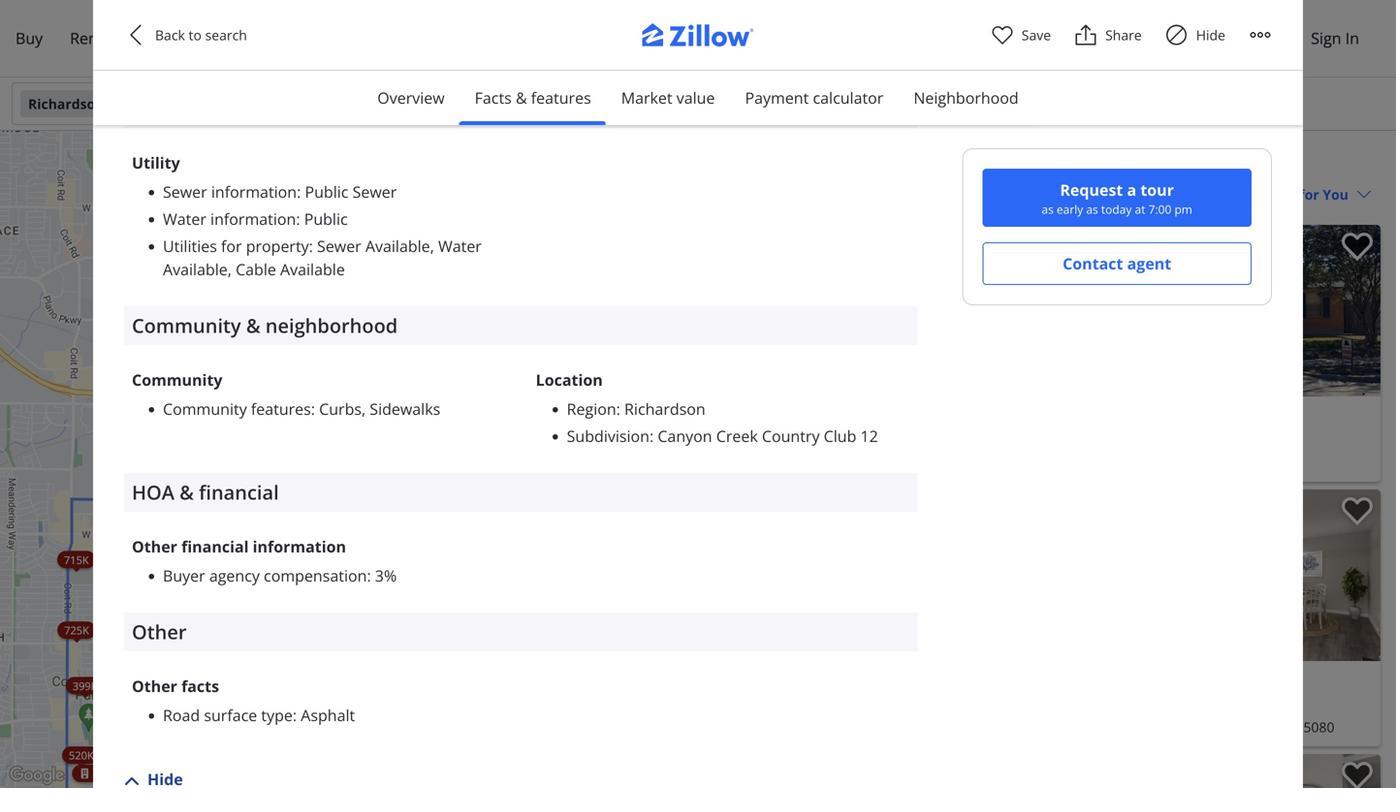 Task type: locate. For each thing, give the bounding box(es) containing it.
1 vertical spatial you
[[171, 766, 186, 775]]

& right estate
[[935, 149, 949, 176]]

richardson inside the filters element
[[28, 95, 104, 113]]

0 vertical spatial 520k link
[[209, 560, 248, 577]]

advertise link
[[1139, 16, 1233, 61]]

499k left 365k
[[243, 571, 268, 585]]

0 horizontal spatial 425k
[[247, 511, 271, 525]]

645k link
[[347, 460, 386, 477]]

market value button
[[606, 71, 731, 125]]

payment calculator
[[745, 87, 884, 108]]

1 3 from the left
[[693, 430, 700, 449]]

more image
[[1249, 23, 1273, 47]]

save this home button
[[975, 225, 1029, 279], [1327, 225, 1381, 279], [1327, 490, 1381, 544], [1327, 755, 1381, 789]]

1 vertical spatial 520k link
[[62, 747, 101, 764]]

3 other from the top
[[132, 676, 177, 697]]

3 chevron down image from the left
[[845, 96, 860, 112]]

0 vertical spatial richardson
[[28, 95, 104, 113]]

1 horizontal spatial 450k
[[620, 441, 645, 456]]

475k
[[457, 613, 481, 627]]

0 horizontal spatial 520k
[[69, 748, 94, 763]]

0 vertical spatial 450k link
[[614, 440, 652, 457]]

0 vertical spatial 499k link
[[236, 569, 275, 587]]

contact agent
[[1063, 253, 1172, 274]]

1 vertical spatial financial
[[181, 536, 249, 557]]

2 horizontal spatial chevron left image
[[1047, 299, 1070, 323]]

499k link down 475k link
[[455, 640, 493, 657]]

445k link
[[512, 629, 558, 655]]

canyon
[[658, 426, 713, 446]]

units
[[103, 767, 128, 781]]

519k link
[[98, 639, 136, 656]]

0 vertical spatial features
[[531, 87, 591, 108]]

0 vertical spatial other
[[132, 536, 177, 557]]

1 horizontal spatial for
[[901, 430, 919, 449]]

450k down 475k link
[[473, 640, 497, 655]]

rent
[[70, 28, 103, 48]]

0 vertical spatial you
[[165, 574, 180, 584]]

2 3 from the left
[[741, 430, 749, 449]]

1 horizontal spatial 450k link
[[614, 440, 652, 457]]

3 for 3 bds
[[693, 430, 700, 449]]

0 horizontal spatial as
[[1042, 201, 1054, 217]]

0 vertical spatial water
[[163, 208, 206, 229]]

tx down 'sell' link
[[108, 95, 125, 113]]

as down request
[[1087, 201, 1099, 217]]

water
[[163, 208, 206, 229], [438, 236, 482, 256]]

1 horizontal spatial 499k link
[[455, 640, 493, 657]]

1 vertical spatial for
[[156, 766, 169, 775]]

0 horizontal spatial 3
[[693, 430, 700, 449]]

1 horizontal spatial chevron down image
[[1357, 187, 1372, 202]]

3d left 509k at the bottom left of the page
[[457, 512, 466, 521]]

hoa & financial
[[132, 479, 279, 506]]

199k
[[159, 772, 184, 787]]

chevron left image
[[124, 23, 147, 47], [694, 299, 718, 323], [1047, 299, 1070, 323]]

1 vertical spatial chevron down image
[[1357, 187, 1372, 202]]

link
[[290, 427, 337, 453], [286, 444, 332, 471], [362, 704, 408, 730], [173, 737, 220, 763], [406, 744, 453, 770]]

you inside for you 480k
[[165, 574, 180, 584]]

location
[[536, 369, 603, 390]]

as left early
[[1042, 201, 1054, 217]]

0 vertical spatial tour
[[468, 512, 487, 521]]

for inside main content
[[901, 430, 919, 449]]

at
[[1135, 201, 1146, 217]]

0 horizontal spatial 520k link
[[62, 747, 101, 764]]

0 horizontal spatial 3d
[[118, 682, 127, 691]]

features for community
[[251, 398, 311, 419]]

75080
[[1296, 718, 1335, 737]]

tx left the real
[[799, 149, 822, 176]]

tx
[[108, 95, 125, 113], [799, 149, 822, 176], [1277, 718, 1293, 737]]

available
[[280, 259, 345, 280]]

calculator
[[813, 87, 884, 108]]

: 1968
[[636, 42, 679, 62]]

1 other from the top
[[132, 536, 177, 557]]

property images, use arrow keys to navigate, image 1 of 25 group
[[1037, 755, 1381, 789]]

sewer up sewer available, water available, cable available
[[353, 181, 397, 202]]

2 vertical spatial information
[[253, 536, 346, 557]]

compensation
[[264, 565, 367, 586]]

0 horizontal spatial available,
[[163, 259, 232, 280]]

1 vertical spatial 3d
[[118, 682, 127, 691]]

early
[[1057, 201, 1084, 217]]

1 vertical spatial available,
[[163, 259, 232, 280]]

richardson inside location region : richardson subdivision : canyon creek country club 12
[[625, 398, 706, 419]]

500k down 519k
[[113, 676, 138, 690]]

1 vertical spatial community
[[132, 369, 223, 390]]

3d right 399k 'link'
[[118, 682, 127, 691]]

public
[[305, 181, 349, 202], [304, 208, 348, 229]]

chevron left image inside 'property images, use arrow keys to navigate, image 1 of 22' group
[[1047, 299, 1070, 323]]

3d for 3d tour
[[457, 512, 466, 521]]

399k
[[73, 679, 97, 693]]

chevron down image
[[512, 96, 528, 112], [694, 96, 710, 112], [845, 96, 860, 112], [962, 96, 978, 112]]

curbs,
[[319, 398, 366, 419]]

chevron right image
[[996, 299, 1019, 323], [1348, 299, 1372, 323], [1348, 564, 1372, 587]]

hide image
[[1166, 23, 1189, 47]]

1 horizontal spatial tx
[[799, 149, 822, 176]]

richardson tx
[[28, 95, 125, 113]]

3d
[[457, 512, 466, 521], [118, 682, 127, 691]]

richardson down rent link
[[28, 95, 104, 113]]

439k link
[[195, 552, 233, 569]]

2 vertical spatial richardson
[[625, 398, 706, 419]]

sewer inside sewer available, water available, cable available
[[317, 236, 362, 256]]

1 vertical spatial for
[[901, 430, 919, 449]]

chevron right image inside the property images, use arrow keys to navigate, image 1 of 40 group
[[996, 299, 1019, 323]]

surface
[[204, 705, 257, 726]]

price cut: $10,000 (oct 10)
[[1052, 234, 1200, 250]]

0 vertical spatial community
[[132, 312, 241, 339]]

chevron left image for the property images, use arrow keys to navigate, image 1 of 40 group
[[694, 299, 718, 323]]

financial up 439k link
[[199, 479, 279, 506]]

: inside other financial information buyer agency compensation : 3%
[[367, 565, 371, 586]]

richardson up canyon
[[625, 398, 706, 419]]

0 vertical spatial 3d
[[457, 512, 466, 521]]

richardson
[[28, 95, 104, 113], [689, 149, 794, 176], [625, 398, 706, 419]]

2 as from the left
[[1087, 201, 1099, 217]]

425k link down 365k link
[[272, 605, 310, 622]]

0 horizontal spatial 499k
[[243, 571, 268, 585]]

other down 480k in the left of the page
[[132, 619, 187, 645]]

2 other from the top
[[132, 619, 187, 645]]

1 vertical spatial water
[[438, 236, 482, 256]]

for
[[150, 574, 164, 584], [156, 766, 169, 775]]

1 horizontal spatial save this home image
[[1342, 498, 1373, 526]]

450k link left canyon
[[614, 440, 652, 457]]

today
[[1102, 201, 1132, 217]]

main content containing richardson tx real estate & homes for sale
[[669, 131, 1397, 789]]

425k down 1.40m
[[247, 511, 271, 525]]

375k
[[213, 723, 238, 737]]

chevron down image
[[388, 96, 404, 112], [1357, 187, 1372, 202]]

you left "965k"
[[165, 574, 180, 584]]

pkwy
[[1124, 718, 1157, 737]]

richardson down the filters element
[[689, 149, 794, 176]]

for inside for you 480k
[[150, 574, 164, 584]]

estate
[[872, 149, 930, 176]]

0 vertical spatial for
[[221, 236, 242, 256]]

1 vertical spatial 450k
[[473, 640, 497, 655]]

property images, use arrow keys to navigate, image 1 of 22 group
[[1037, 225, 1381, 401]]

2652 custer pkwy #106, richardson, tx 75080
[[1045, 718, 1335, 737]]

chevron left image inside the property images, use arrow keys to navigate, image 1 of 40 group
[[694, 299, 718, 323]]

other up for you 480k
[[132, 536, 177, 557]]

0 vertical spatial 520k
[[216, 561, 241, 576]]

chevron left image for 'property images, use arrow keys to navigate, image 1 of 22' group
[[1047, 299, 1070, 323]]

0 vertical spatial save this home image
[[990, 233, 1021, 261]]

home
[[183, 28, 227, 48]]

& inside "button"
[[516, 87, 527, 108]]

450k for "450k" link to the left
[[473, 640, 497, 655]]

490k link
[[241, 399, 279, 416]]

2 vertical spatial other
[[132, 676, 177, 697]]

499k down 475k link
[[462, 641, 487, 656]]

2 horizontal spatial tx
[[1277, 718, 1293, 737]]

0 horizontal spatial tx
[[108, 95, 125, 113]]

0 horizontal spatial tour
[[129, 682, 148, 691]]

1 vertical spatial other
[[132, 619, 187, 645]]

450k left canyon
[[620, 441, 645, 456]]

1 vertical spatial 425k
[[278, 606, 303, 621]]

3 left ba
[[741, 430, 749, 449]]

1 horizontal spatial tour
[[468, 512, 487, 521]]

0 horizontal spatial for
[[221, 236, 242, 256]]

0 vertical spatial save this home image
[[1342, 233, 1373, 261]]

0 vertical spatial information
[[211, 181, 297, 202]]

features inside "button"
[[531, 87, 591, 108]]

contact
[[1063, 253, 1124, 274]]

utilities for property :
[[163, 236, 317, 256]]

1 horizontal spatial 425k
[[278, 606, 303, 621]]

1 horizontal spatial water
[[438, 236, 482, 256]]

chevron up image
[[124, 774, 140, 789]]

445k
[[519, 639, 544, 654]]

tx inside the filters element
[[108, 95, 125, 113]]

sell link
[[117, 16, 169, 61]]

sale
[[1061, 149, 1099, 176]]

custom cabinetry
[[700, 499, 803, 515]]

1 vertical spatial information
[[211, 208, 296, 229]]

region
[[567, 398, 617, 419]]

& right facts
[[516, 87, 527, 108]]

tour inside 3d tour 500k
[[129, 682, 148, 691]]

2 chevron down image from the left
[[694, 96, 710, 112]]

3 ba
[[741, 430, 769, 449]]

1 vertical spatial 499k link
[[455, 640, 493, 657]]

neighborhood
[[914, 87, 1019, 108]]

1.40m link
[[243, 486, 287, 503]]

sewer up available
[[317, 236, 362, 256]]

1 horizontal spatial 499k
[[462, 641, 487, 656]]

375k link
[[206, 721, 244, 739]]

1 vertical spatial save this home image
[[1342, 498, 1373, 526]]

other inside other financial information buyer agency compensation : 3%
[[132, 536, 177, 557]]

575k link
[[250, 639, 288, 656]]

1 vertical spatial features
[[251, 398, 311, 419]]

other up road
[[132, 676, 177, 697]]

for up cable at the left
[[221, 236, 242, 256]]

500k right 399k 'link'
[[112, 690, 137, 704]]

property images, use arrow keys to navigate, image 1 of 28 group
[[1037, 490, 1381, 666]]

425k
[[247, 511, 271, 525], [278, 606, 303, 621]]

1 vertical spatial tour
[[129, 682, 148, 691]]

1 horizontal spatial chevron left image
[[694, 299, 718, 323]]

499k link left 730k
[[236, 569, 275, 587]]

425k down 365k link
[[278, 606, 303, 621]]

& inside main content
[[935, 149, 949, 176]]

1 vertical spatial 450k link
[[466, 639, 504, 656]]

financial up the 965k link
[[181, 536, 249, 557]]

other for other
[[132, 619, 187, 645]]

facts
[[475, 87, 512, 108]]

for for for you 480k
[[150, 574, 164, 584]]

3d inside 3d tour 500k
[[118, 682, 127, 691]]

0 vertical spatial chevron down image
[[388, 96, 404, 112]]

399k link
[[66, 677, 104, 695]]

365k
[[271, 573, 296, 588]]

450k for the topmost "450k" link
[[620, 441, 645, 456]]

405 grace dr, richardson, tx 75081 image
[[685, 225, 1029, 397]]

1.29m link
[[109, 636, 153, 653]]

main content
[[669, 131, 1397, 789]]

1 horizontal spatial 520k
[[216, 561, 241, 576]]

425k for 425k link to the bottom
[[278, 606, 303, 621]]

water inside sewer available, water available, cable available
[[438, 236, 482, 256]]

1 horizontal spatial 3
[[741, 430, 749, 449]]

community for community
[[132, 369, 223, 390]]

manage rentals
[[1010, 28, 1125, 48]]

you right chevron up icon on the bottom left of page
[[171, 766, 186, 775]]

save this home image
[[1342, 233, 1373, 261], [1342, 762, 1373, 789]]

1 horizontal spatial as
[[1087, 201, 1099, 217]]

3 left bds
[[693, 430, 700, 449]]

3d inside 3d tour link
[[457, 512, 466, 521]]

neighborhood
[[266, 312, 398, 339]]

1 vertical spatial richardson
[[689, 149, 794, 176]]

425k link down 1.40m
[[240, 509, 278, 527]]

0 vertical spatial 425k
[[247, 511, 271, 525]]

0 vertical spatial 499k
[[243, 571, 268, 585]]

tx left 75080
[[1277, 718, 1293, 737]]

& right the hoa
[[180, 479, 194, 506]]

0 vertical spatial financial
[[199, 479, 279, 506]]

1 horizontal spatial 3d
[[457, 512, 466, 521]]

1 horizontal spatial features
[[531, 87, 591, 108]]

0 horizontal spatial chevron down image
[[388, 96, 404, 112]]

save this home image
[[990, 233, 1021, 261], [1342, 498, 1373, 526]]

705 dover dr, richardson, tx 75080 image
[[1037, 225, 1381, 397]]

0 vertical spatial available,
[[366, 236, 434, 256]]

features inside community community features : curbs, sidewalks
[[251, 398, 311, 419]]

& down cable at the left
[[246, 312, 261, 339]]

other for other financial information buyer agency compensation : 3%
[[132, 536, 177, 557]]

1 vertical spatial save this home image
[[1342, 762, 1373, 789]]

650k link
[[592, 425, 630, 443]]

0 horizontal spatial features
[[251, 398, 311, 419]]

type
[[261, 705, 293, 726]]

500k link
[[107, 674, 145, 692]]

1.40m 985k
[[107, 487, 281, 509]]

0 vertical spatial 450k
[[620, 441, 645, 456]]

road
[[163, 705, 200, 726]]

1 vertical spatial 520k
[[69, 748, 94, 763]]

2 save this home image from the top
[[1342, 762, 1373, 789]]

0 vertical spatial tx
[[108, 95, 125, 113]]

chevron right image inside 'property images, use arrow keys to navigate, image 1 of 22' group
[[1348, 299, 1372, 323]]

sign
[[1312, 28, 1342, 48]]

for inside for you link
[[156, 766, 169, 775]]

1 vertical spatial tx
[[799, 149, 822, 176]]

other inside other facts road surface type : asphalt
[[132, 676, 177, 697]]

0 vertical spatial for
[[150, 574, 164, 584]]

filters element
[[0, 78, 1397, 131]]

chevron down image inside main content
[[1357, 187, 1372, 202]]

450k link down 475k link
[[466, 639, 504, 656]]

community & neighborhood
[[132, 312, 398, 339]]

for down 1.30m
[[150, 574, 164, 584]]

share
[[1106, 26, 1142, 44]]

sewer down utility at the left of the page
[[163, 181, 207, 202]]

sidewalks
[[370, 398, 441, 419]]

520k link
[[209, 560, 248, 577], [62, 747, 101, 764]]

0 horizontal spatial water
[[163, 208, 206, 229]]

information inside other financial information buyer agency compensation : 3%
[[253, 536, 346, 557]]

0 horizontal spatial chevron left image
[[124, 23, 147, 47]]

for left sale
[[901, 430, 919, 449]]

2 units
[[94, 767, 128, 781]]

for right chevron up icon on the bottom left of page
[[156, 766, 169, 775]]

0 horizontal spatial 450k
[[473, 640, 497, 655]]

0 horizontal spatial save this home image
[[990, 233, 1021, 261]]

1 vertical spatial 499k
[[462, 641, 487, 656]]

richardson tx real estate & homes for sale
[[689, 149, 1099, 176]]

&
[[516, 87, 527, 108], [935, 149, 949, 176], [246, 312, 261, 339], [180, 479, 194, 506]]

985k
[[107, 495, 132, 509]]



Task type: describe. For each thing, give the bounding box(es) containing it.
for for for you
[[156, 766, 169, 775]]

365k link
[[265, 572, 303, 589]]

509k link
[[460, 510, 498, 528]]

price
[[1052, 234, 1081, 250]]

ba
[[753, 430, 769, 449]]

property images, use arrow keys to navigate, image 1 of 40 group
[[685, 225, 1029, 397]]

richardson for richardson tx real estate & homes for sale
[[689, 149, 794, 176]]

map region
[[0, 0, 820, 789]]

3d tour link
[[445, 510, 491, 536]]

loans
[[231, 28, 274, 48]]

sewer for information
[[163, 181, 207, 202]]

neighborhood button
[[899, 71, 1035, 125]]

& for neighborhood
[[246, 312, 261, 339]]

sqft
[[821, 430, 846, 449]]

425k for topmost 425k link
[[247, 511, 271, 525]]

advertise
[[1152, 28, 1220, 48]]

save button
[[991, 23, 1052, 47]]

1 as from the left
[[1042, 201, 1054, 217]]

help link
[[1235, 16, 1296, 61]]

heart image
[[991, 23, 1014, 47]]

tx for richardson tx real estate & homes for sale
[[799, 149, 822, 176]]

7:00
[[1149, 201, 1172, 217]]

0 vertical spatial public
[[305, 181, 349, 202]]

1 horizontal spatial available,
[[366, 236, 434, 256]]

richardson for richardson tx
[[28, 95, 104, 113]]

725k
[[64, 623, 89, 638]]

965k link
[[188, 563, 227, 581]]

you for for you
[[171, 766, 186, 775]]

465k
[[109, 771, 134, 786]]

a
[[1128, 179, 1137, 200]]

request a tour as early as today at 7:00 pm
[[1042, 179, 1193, 217]]

tour for 3d tour 500k
[[129, 682, 148, 691]]

in
[[1346, 28, 1360, 48]]

manage rentals link
[[996, 16, 1139, 61]]

home loans
[[183, 28, 274, 48]]

2652
[[1045, 718, 1076, 737]]

to
[[189, 26, 202, 44]]

1968
[[644, 42, 679, 62]]

location region : richardson subdivision : canyon creek country club 12
[[536, 369, 879, 446]]

buy
[[16, 28, 43, 48]]

730k link
[[273, 557, 311, 575]]

0 horizontal spatial 499k link
[[236, 569, 275, 587]]

490k
[[247, 400, 272, 415]]

520k for rightmost 520k link
[[216, 561, 241, 576]]

market value
[[621, 87, 715, 108]]

chevron right image for 405 grace dr, richardson, tx 75081 image
[[996, 299, 1019, 323]]

2
[[94, 767, 101, 781]]

property images, use arrow keys to navigate, image 1 of 20 group
[[685, 490, 1029, 666]]

facts
[[181, 676, 219, 697]]

725k link
[[57, 622, 96, 639]]

other financial information buyer agency compensation : 3%
[[132, 536, 397, 586]]

439k
[[202, 553, 226, 568]]

for you link
[[143, 764, 190, 789]]

search
[[205, 26, 247, 44]]

facts & features
[[475, 87, 591, 108]]

- house for sale
[[849, 430, 948, 449]]

2652 custer pkwy #106, richardson, tx 75080 link
[[1045, 716, 1373, 739]]

homes
[[955, 149, 1020, 176]]

you for for you 480k
[[165, 574, 180, 584]]

google image
[[5, 763, 69, 789]]

2 units link
[[72, 765, 135, 783]]

financial inside other financial information buyer agency compensation : 3%
[[181, 536, 249, 557]]

3%
[[375, 565, 397, 586]]

2652 custer pkwy #106, richardson, tx 75080 image
[[1037, 490, 1381, 662]]

520k for left 520k link
[[69, 748, 94, 763]]

500k inside 3d tour 500k
[[112, 690, 137, 704]]

1 save this home image from the top
[[1342, 233, 1373, 261]]

2,399 sqft
[[783, 430, 846, 449]]

tx for richardson tx
[[108, 95, 125, 113]]

512k
[[421, 387, 446, 402]]

& for features
[[516, 87, 527, 108]]

1.29m
[[116, 637, 146, 652]]

: inside other facts road surface type : asphalt
[[293, 705, 297, 726]]

912 forreston dr, richardson, tx 75080 image
[[685, 490, 1029, 662]]

hoa
[[132, 479, 175, 506]]

save
[[1022, 26, 1052, 44]]

skip link list tab list
[[362, 71, 1035, 126]]

chevron down image inside the filters element
[[388, 96, 404, 112]]

730k
[[280, 559, 305, 573]]

715k link
[[57, 551, 96, 569]]

community for &
[[132, 312, 241, 339]]

creek
[[717, 426, 758, 446]]

share image
[[1075, 23, 1098, 47]]

3 for 3 ba
[[741, 430, 749, 449]]

715k
[[64, 553, 89, 567]]

chevron right image inside property images, use arrow keys to navigate, image 1 of 28 group
[[1348, 564, 1372, 587]]

chevron right image for 705 dover dr, richardson, tx 75080 image
[[1348, 299, 1372, 323]]

650k
[[599, 427, 624, 441]]

features for &
[[531, 87, 591, 108]]

request
[[1060, 179, 1124, 200]]

payment
[[745, 87, 809, 108]]

sewer for available,
[[317, 236, 362, 256]]

1 chevron down image from the left
[[512, 96, 528, 112]]

cut:
[[1084, 234, 1106, 250]]

back to search link
[[124, 23, 270, 47]]

rentals
[[1072, 28, 1125, 48]]

subdivision
[[567, 426, 650, 446]]

965k
[[195, 565, 220, 579]]

0 horizontal spatial 450k link
[[466, 639, 504, 656]]

525k
[[299, 415, 324, 430]]

zillow logo image
[[621, 23, 776, 57]]

: inside community community features : curbs, sidewalks
[[311, 398, 315, 419]]

tour for 3d tour
[[468, 512, 487, 521]]

0 vertical spatial 425k link
[[240, 509, 278, 527]]

479k link
[[197, 669, 235, 686]]

cable
[[236, 259, 276, 280]]

market
[[621, 87, 673, 108]]

save this home image for the property images, use arrow keys to navigate, image 1 of 40 group
[[990, 233, 1021, 261]]

1 vertical spatial 425k link
[[272, 605, 310, 622]]

back to search
[[155, 26, 247, 44]]

overview
[[378, 87, 445, 108]]

512k link
[[399, 386, 453, 403]]

tour
[[1141, 179, 1175, 200]]

country
[[762, 426, 820, 446]]

1 vertical spatial public
[[304, 208, 348, 229]]

(oct
[[1156, 234, 1180, 250]]

1.30m link
[[115, 542, 160, 559]]

4 chevron down image from the left
[[962, 96, 978, 112]]

sewer information : public sewer water information : public
[[163, 181, 397, 229]]

2 vertical spatial community
[[163, 398, 247, 419]]

719k
[[118, 535, 143, 549]]

3 bds
[[693, 430, 727, 449]]

house
[[857, 430, 898, 449]]

3d tour
[[457, 512, 487, 521]]

& for financial
[[180, 479, 194, 506]]

1.40m
[[250, 487, 281, 502]]

1 horizontal spatial 520k link
[[209, 560, 248, 577]]

other for other facts road surface type : asphalt
[[132, 676, 177, 697]]

home loans link
[[169, 16, 287, 61]]

2 vertical spatial tx
[[1277, 718, 1293, 737]]

save this home image for property images, use arrow keys to navigate, image 1 of 28 group
[[1342, 498, 1373, 526]]

3d for 3d tour 500k
[[118, 682, 127, 691]]

main navigation
[[0, 0, 1397, 78]]

water inside sewer information : public sewer water information : public
[[163, 208, 206, 229]]

#106,
[[1160, 718, 1196, 737]]



Task type: vqa. For each thing, say whether or not it's contained in the screenshot.
the bottom Available,
yes



